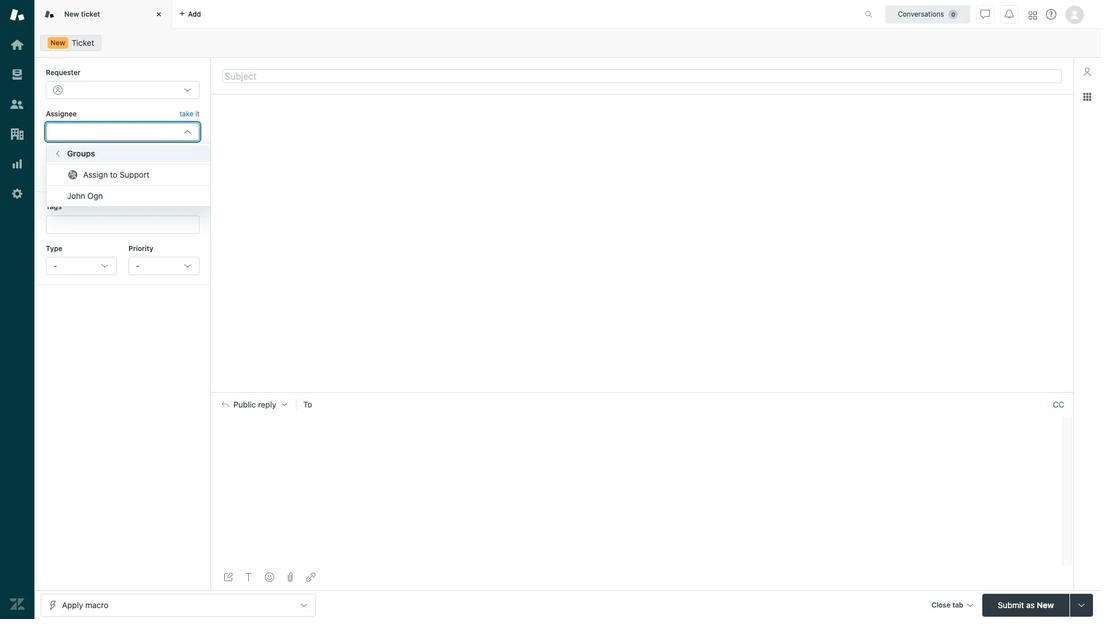 Task type: describe. For each thing, give the bounding box(es) containing it.
public reply button
[[212, 393, 296, 417]]

insert emojis image
[[265, 573, 274, 582]]

it
[[195, 110, 200, 118]]

add
[[188, 9, 201, 18]]

priority
[[129, 244, 153, 253]]

views image
[[10, 67, 25, 82]]

take it
[[180, 110, 200, 118]]

ogn
[[87, 191, 103, 201]]

new for new ticket
[[64, 10, 79, 18]]

add attachment image
[[286, 573, 295, 582]]

as
[[1027, 601, 1035, 610]]

conversations
[[899, 9, 945, 18]]

main element
[[0, 0, 34, 620]]

public
[[234, 401, 256, 410]]

new for new
[[51, 38, 65, 47]]

apps image
[[1084, 92, 1093, 102]]

close image
[[153, 9, 165, 20]]

cc
[[1054, 400, 1065, 410]]

macro
[[85, 601, 109, 610]]

reporting image
[[10, 157, 25, 172]]

to
[[303, 400, 312, 410]]

close tab
[[932, 601, 964, 610]]

Subject field
[[223, 69, 1063, 83]]

- button for type
[[46, 257, 117, 275]]

take
[[180, 110, 194, 118]]

tabs tab list
[[34, 0, 853, 29]]

assignee
[[46, 110, 77, 118]]

take it button
[[180, 109, 200, 120]]

button displays agent's chat status as invisible. image
[[981, 9, 991, 19]]

john
[[67, 191, 85, 201]]

close
[[932, 601, 951, 610]]

notifications image
[[1005, 9, 1015, 19]]

submit as new
[[999, 601, 1055, 610]]

get started image
[[10, 37, 25, 52]]

support
[[120, 170, 150, 180]]

customer context image
[[1084, 67, 1093, 76]]

admin image
[[10, 187, 25, 201]]



Task type: locate. For each thing, give the bounding box(es) containing it.
close tab button
[[927, 594, 978, 619]]

draft mode image
[[224, 573, 233, 582]]

1 - from the left
[[53, 261, 57, 271]]

get help image
[[1047, 9, 1057, 20]]

format text image
[[244, 573, 254, 582]]

zendesk products image
[[1030, 11, 1038, 19]]

minimize composer image
[[638, 388, 647, 397]]

organizations image
[[10, 127, 25, 142]]

assign to support option
[[46, 167, 215, 183]]

-
[[53, 261, 57, 271], [136, 261, 140, 271]]

ticket
[[72, 38, 94, 48]]

displays possible ticket submission types image
[[1078, 601, 1087, 610]]

assignee list box
[[46, 143, 216, 207]]

- button down type
[[46, 257, 117, 275]]

- button for priority
[[129, 257, 200, 275]]

- down type
[[53, 261, 57, 271]]

public reply
[[234, 401, 276, 410]]

reply
[[258, 401, 276, 410]]

tab
[[953, 601, 964, 610]]

1 horizontal spatial -
[[136, 261, 140, 271]]

add link (cmd k) image
[[306, 573, 316, 582]]

tags
[[46, 203, 62, 211]]

- down priority
[[136, 261, 140, 271]]

secondary element
[[34, 32, 1102, 55]]

- button down priority
[[129, 257, 200, 275]]

type
[[46, 244, 62, 253]]

- for type
[[53, 261, 57, 271]]

assign
[[83, 170, 108, 180]]

follow button
[[181, 153, 200, 164]]

cc button
[[1054, 400, 1065, 410]]

apply
[[62, 601, 83, 610]]

assignee element
[[46, 123, 200, 141]]

customers image
[[10, 97, 25, 112]]

apply macro
[[62, 601, 109, 610]]

2 vertical spatial new
[[1038, 601, 1055, 610]]

0 vertical spatial new
[[64, 10, 79, 18]]

zendesk image
[[10, 597, 25, 612]]

- button
[[46, 257, 117, 275], [129, 257, 200, 275]]

zendesk support image
[[10, 7, 25, 22]]

john ogn
[[67, 191, 103, 201]]

add button
[[172, 0, 208, 28]]

requester
[[46, 68, 81, 77]]

requester element
[[46, 81, 200, 100]]

0 horizontal spatial - button
[[46, 257, 117, 275]]

0 horizontal spatial -
[[53, 261, 57, 271]]

new ticket
[[64, 10, 100, 18]]

groups
[[67, 149, 95, 159]]

2 - from the left
[[136, 261, 140, 271]]

Tags field
[[55, 219, 189, 230]]

submit
[[999, 601, 1025, 610]]

assign to support
[[83, 170, 150, 180]]

groups option
[[46, 146, 215, 162]]

1 horizontal spatial - button
[[129, 257, 200, 275]]

2 - button from the left
[[129, 257, 200, 275]]

new inside tab
[[64, 10, 79, 18]]

- for priority
[[136, 261, 140, 271]]

Assignee field
[[53, 127, 178, 137]]

1 vertical spatial new
[[51, 38, 65, 47]]

follow
[[181, 154, 200, 162]]

new inside secondary "element"
[[51, 38, 65, 47]]

ticket
[[81, 10, 100, 18]]

new ticket tab
[[34, 0, 172, 29]]

conversations button
[[886, 5, 971, 23]]

new
[[64, 10, 79, 18], [51, 38, 65, 47], [1038, 601, 1055, 610]]

to
[[110, 170, 118, 180]]

1 - button from the left
[[46, 257, 117, 275]]



Task type: vqa. For each thing, say whether or not it's contained in the screenshot.
Assignee element
yes



